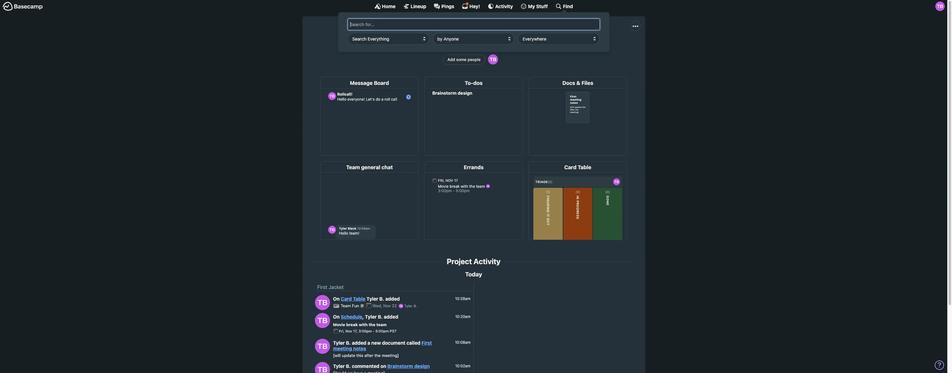 Task type: describe. For each thing, give the bounding box(es) containing it.
tyler right ","
[[365, 315, 377, 320]]

movie break with the team link
[[333, 323, 387, 328]]

team
[[341, 304, 351, 309]]

switch accounts image
[[3, 2, 43, 11]]

home
[[382, 3, 396, 9]]

1 of from the left
[[420, 43, 424, 49]]

my stuff
[[528, 3, 548, 9]]

break
[[346, 323, 358, 328]]

main element
[[0, 0, 947, 52]]

document
[[382, 341, 405, 346]]

movie
[[333, 323, 345, 328]]

first for first jacket let's create the first jacket of the company! i am thinking rabits and strips and colors! a lot of colors!
[[446, 29, 467, 41]]

b. for tyler b. commented on brainstorm design
[[346, 364, 351, 370]]

pings button
[[434, 3, 454, 9]]

after
[[364, 354, 373, 359]]

the left company!
[[425, 43, 433, 49]]

3:00pm
[[359, 330, 372, 334]]

tyler b. added a new document called
[[333, 341, 421, 346]]

movie break with the team fri, nov 17, 3:00pm -     5:00pm pst
[[333, 323, 397, 334]]

fun
[[352, 304, 359, 309]]

a
[[553, 43, 556, 49]]

some
[[456, 57, 467, 62]]

b. up team
[[378, 315, 383, 320]]

let's
[[358, 43, 369, 49]]

tyler black image for tyler b. added a new document called
[[315, 339, 330, 355]]

2 of from the left
[[568, 43, 573, 49]]

rabits
[[488, 43, 501, 49]]

fri,
[[339, 330, 344, 334]]

b. up wed, nov 22
[[379, 297, 384, 302]]

this
[[356, 354, 363, 359]]

first
[[394, 43, 403, 49]]

on for on schedule ,       tyler b. added
[[333, 315, 340, 320]]

jacket
[[405, 43, 418, 49]]

schedule link
[[341, 315, 362, 320]]

people
[[468, 57, 481, 62]]

on for on card table tyler b. added
[[333, 297, 340, 302]]

thinking
[[469, 43, 487, 49]]

added for ,       tyler b. added
[[384, 315, 398, 320]]

project
[[447, 258, 472, 266]]

i
[[458, 43, 459, 49]]

first meeting notes
[[333, 341, 432, 352]]

pings
[[441, 3, 454, 9]]

jacket for first jacket
[[329, 285, 344, 291]]

update
[[342, 354, 355, 359]]

team fun
[[341, 304, 360, 309]]

22
[[392, 304, 397, 309]]

add some people
[[447, 57, 481, 62]]

10:08am element
[[455, 341, 470, 346]]

tyler for tyler b.
[[404, 305, 413, 309]]

lineup
[[411, 3, 426, 9]]

[will
[[333, 354, 341, 359]]

meeting]
[[382, 354, 399, 359]]

brainstorm
[[387, 364, 413, 370]]

Search for… search field
[[348, 19, 600, 30]]

1 and from the left
[[503, 43, 511, 49]]

wed,
[[372, 304, 382, 309]]

10:08am
[[455, 341, 470, 346]]

commented
[[352, 364, 379, 370]]

lot
[[558, 43, 567, 49]]

first for first meeting notes
[[421, 341, 432, 346]]

on
[[380, 364, 386, 370]]

[will update this after the meeting]
[[333, 354, 399, 359]]

tyler black image inside main element
[[935, 2, 945, 11]]

1 colors! from the left
[[536, 43, 552, 49]]

first for first jacket
[[317, 285, 327, 291]]

lineup link
[[403, 3, 426, 9]]

10:02am
[[455, 364, 470, 369]]



Task type: locate. For each thing, give the bounding box(es) containing it.
1 horizontal spatial of
[[568, 43, 573, 49]]

0 vertical spatial first
[[446, 29, 467, 41]]

activity up today on the bottom
[[473, 258, 501, 266]]

colors! right lot
[[574, 43, 590, 49]]

tyler black image for on
[[315, 296, 330, 311]]

0 horizontal spatial of
[[420, 43, 424, 49]]

card table link
[[341, 297, 365, 302]]

first
[[446, 29, 467, 41], [317, 285, 327, 291], [421, 341, 432, 346]]

tyler black image down first jacket link
[[315, 296, 330, 311]]

0 horizontal spatial jacket
[[329, 285, 344, 291]]

wed, nov 22
[[372, 304, 398, 309]]

on left card
[[333, 297, 340, 302]]

b. up update
[[346, 341, 351, 346]]

1 vertical spatial first
[[317, 285, 327, 291]]

add
[[447, 57, 455, 62]]

hey!
[[469, 3, 480, 9]]

,
[[362, 315, 364, 320]]

design
[[414, 364, 430, 370]]

activity left my
[[495, 3, 513, 9]]

jacket for first jacket let's create the first jacket of the company! i am thinking rabits and strips and colors! a lot of colors!
[[469, 29, 501, 41]]

activity link
[[488, 3, 513, 9]]

and
[[503, 43, 511, 49], [526, 43, 535, 49]]

of
[[420, 43, 424, 49], [568, 43, 573, 49]]

hey! button
[[462, 2, 480, 9]]

today
[[465, 271, 482, 278]]

first jacket let's create the first jacket of the company! i am thinking rabits and strips and colors! a lot of colors!
[[358, 29, 590, 49]]

tyler b. commented on brainstorm design
[[333, 364, 430, 370]]

10:02am element
[[455, 364, 470, 369]]

2 vertical spatial first
[[421, 341, 432, 346]]

0 vertical spatial tyler black image
[[315, 296, 330, 311]]

tyler up wed,
[[367, 297, 378, 302]]

5:00pm
[[376, 330, 389, 334]]

b. for tyler b.
[[414, 305, 417, 309]]

am
[[460, 43, 467, 49]]

0 vertical spatial added
[[385, 297, 400, 302]]

tyler
[[367, 297, 378, 302], [404, 305, 413, 309], [365, 315, 377, 320], [333, 341, 345, 346], [333, 364, 345, 370]]

2 and from the left
[[526, 43, 535, 49]]

tyler for tyler b. added a new document called
[[333, 341, 345, 346]]

the left first
[[386, 43, 393, 49]]

the right after
[[375, 354, 381, 359]]

tyler b.
[[403, 305, 417, 309]]

added left a
[[352, 341, 366, 346]]

stuff
[[536, 3, 548, 9]]

on schedule ,       tyler b. added
[[333, 315, 398, 320]]

2 horizontal spatial first
[[446, 29, 467, 41]]

added up 22 at the left bottom of the page
[[385, 297, 400, 302]]

tyler black image
[[315, 296, 330, 311], [315, 339, 330, 355]]

nov left 22 at the left bottom of the page
[[383, 304, 391, 309]]

table
[[353, 297, 365, 302]]

jacket
[[469, 29, 501, 41], [329, 285, 344, 291]]

my stuff button
[[520, 3, 548, 9]]

and right strips
[[526, 43, 535, 49]]

0 vertical spatial jacket
[[469, 29, 501, 41]]

-
[[373, 330, 375, 334]]

strips
[[512, 43, 525, 49]]

10:28am
[[455, 297, 470, 302]]

my
[[528, 3, 535, 9]]

home link
[[374, 3, 396, 9]]

create
[[370, 43, 384, 49]]

added for tyler b. added
[[385, 297, 400, 302]]

10:20am
[[455, 315, 470, 320]]

0 horizontal spatial first
[[317, 285, 327, 291]]

added down 22 at the left bottom of the page
[[384, 315, 398, 320]]

activity inside main element
[[495, 3, 513, 9]]

schedule
[[341, 315, 362, 320]]

2 on from the top
[[333, 315, 340, 320]]

tyler down fri,
[[333, 341, 345, 346]]

the inside movie break with the team fri, nov 17, 3:00pm -     5:00pm pst
[[369, 323, 375, 328]]

0 horizontal spatial colors!
[[536, 43, 552, 49]]

meeting
[[333, 346, 352, 352]]

nov inside movie break with the team fri, nov 17, 3:00pm -     5:00pm pst
[[345, 330, 352, 334]]

on up movie
[[333, 315, 340, 320]]

1 vertical spatial tyler black image
[[315, 339, 330, 355]]

tyler black image
[[935, 2, 945, 11], [488, 55, 498, 65], [399, 305, 403, 309], [315, 314, 330, 329], [315, 363, 330, 374]]

tyler right 22 at the left bottom of the page
[[404, 305, 413, 309]]

1 vertical spatial jacket
[[329, 285, 344, 291]]

1 vertical spatial activity
[[473, 258, 501, 266]]

first inside "first jacket let's create the first jacket of the company! i am thinking rabits and strips and colors! a lot of colors!"
[[446, 29, 467, 41]]

jacket up card
[[329, 285, 344, 291]]

1 horizontal spatial jacket
[[469, 29, 501, 41]]

1 tyler black image from the top
[[315, 296, 330, 311]]

2 vertical spatial added
[[352, 341, 366, 346]]

b.
[[379, 297, 384, 302], [414, 305, 417, 309], [378, 315, 383, 320], [346, 341, 351, 346], [346, 364, 351, 370]]

team
[[376, 323, 387, 328]]

find
[[563, 3, 573, 9]]

first meeting notes link
[[333, 341, 432, 352]]

1 horizontal spatial first
[[421, 341, 432, 346]]

first jacket
[[317, 285, 344, 291]]

colors! left a
[[536, 43, 552, 49]]

and left strips
[[503, 43, 511, 49]]

company!
[[434, 43, 457, 49]]

project activity
[[447, 258, 501, 266]]

the
[[386, 43, 393, 49], [425, 43, 433, 49], [369, 323, 375, 328], [375, 354, 381, 359]]

tyler black image left [will
[[315, 339, 330, 355]]

b. for tyler b. added a new document called
[[346, 341, 351, 346]]

tyler down [will
[[333, 364, 345, 370]]

0 vertical spatial on
[[333, 297, 340, 302]]

card
[[341, 297, 352, 302]]

nov left 17, at the left of page
[[345, 330, 352, 334]]

first inside first meeting notes
[[421, 341, 432, 346]]

a
[[367, 341, 370, 346]]

brainstorm design link
[[387, 364, 430, 370]]

17,
[[353, 330, 358, 334]]

activity
[[495, 3, 513, 9], [473, 258, 501, 266]]

added
[[385, 297, 400, 302], [384, 315, 398, 320], [352, 341, 366, 346]]

jacket inside "first jacket let's create the first jacket of the company! i am thinking rabits and strips and colors! a lot of colors!"
[[469, 29, 501, 41]]

pst
[[390, 330, 397, 334]]

with
[[359, 323, 368, 328]]

add some people link
[[443, 55, 485, 65]]

first jacket link
[[317, 285, 344, 291]]

jacket up thinking
[[469, 29, 501, 41]]

of right jacket
[[420, 43, 424, 49]]

colors!
[[536, 43, 552, 49], [574, 43, 590, 49]]

of right lot
[[568, 43, 573, 49]]

b. right 22 at the left bottom of the page
[[414, 305, 417, 309]]

0 horizontal spatial and
[[503, 43, 511, 49]]

0 vertical spatial activity
[[495, 3, 513, 9]]

10:20am element
[[455, 315, 470, 320]]

0 vertical spatial nov
[[383, 304, 391, 309]]

tyler for tyler b. commented on brainstorm design
[[333, 364, 345, 370]]

2 tyler black image from the top
[[315, 339, 330, 355]]

1 horizontal spatial nov
[[383, 304, 391, 309]]

on card table tyler b. added
[[333, 297, 400, 302]]

on
[[333, 297, 340, 302], [333, 315, 340, 320]]

10:28am element
[[455, 297, 470, 302]]

1 horizontal spatial and
[[526, 43, 535, 49]]

called
[[407, 341, 420, 346]]

b. down update
[[346, 364, 351, 370]]

0 horizontal spatial nov
[[345, 330, 352, 334]]

new
[[371, 341, 381, 346]]

the up -
[[369, 323, 375, 328]]

2 colors! from the left
[[574, 43, 590, 49]]

nov
[[383, 304, 391, 309], [345, 330, 352, 334]]

find button
[[555, 3, 573, 9]]

1 on from the top
[[333, 297, 340, 302]]

1 horizontal spatial colors!
[[574, 43, 590, 49]]

notes
[[353, 346, 366, 352]]

1 vertical spatial nov
[[345, 330, 352, 334]]

1 vertical spatial on
[[333, 315, 340, 320]]

1 vertical spatial added
[[384, 315, 398, 320]]



Task type: vqa. For each thing, say whether or not it's contained in the screenshot.
Su
no



